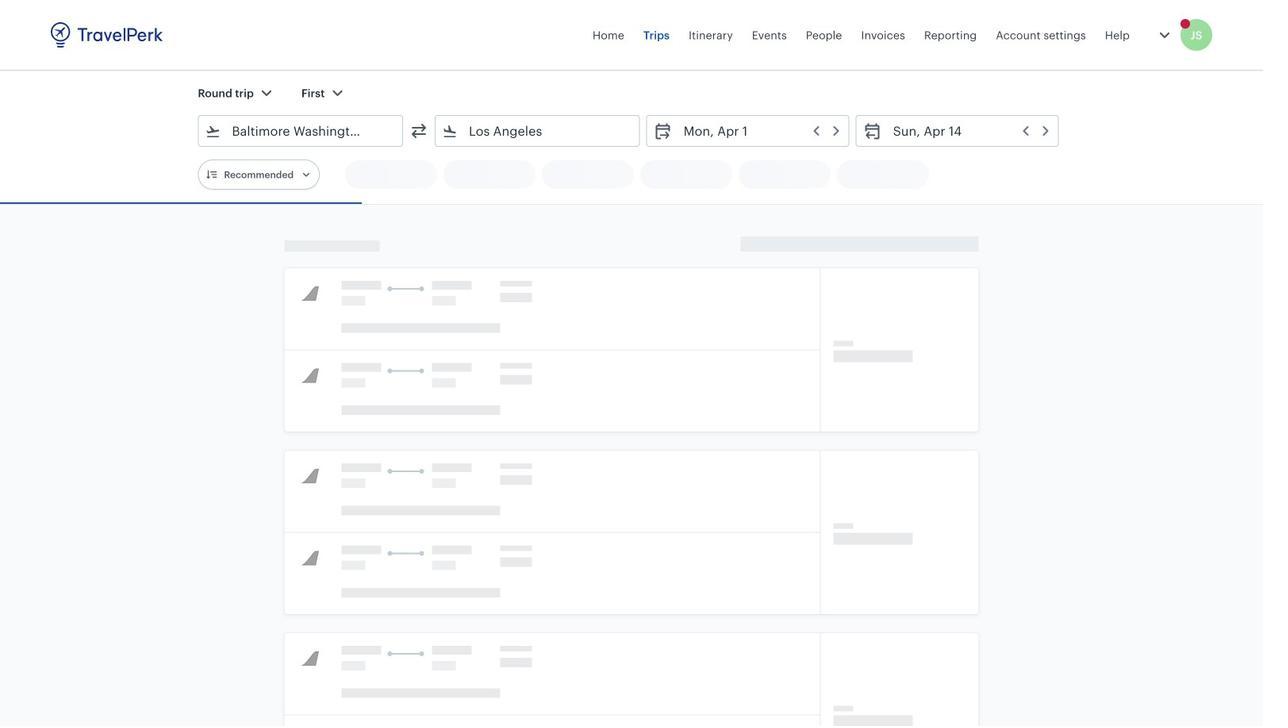 Task type: describe. For each thing, give the bounding box(es) containing it.
Return field
[[883, 118, 1052, 144]]

To search field
[[458, 118, 619, 144]]

From search field
[[221, 118, 382, 144]]



Task type: locate. For each thing, give the bounding box(es) containing it.
Depart field
[[673, 118, 843, 144]]



Task type: vqa. For each thing, say whether or not it's contained in the screenshot.
the topmost Delta Air Lines icon
no



